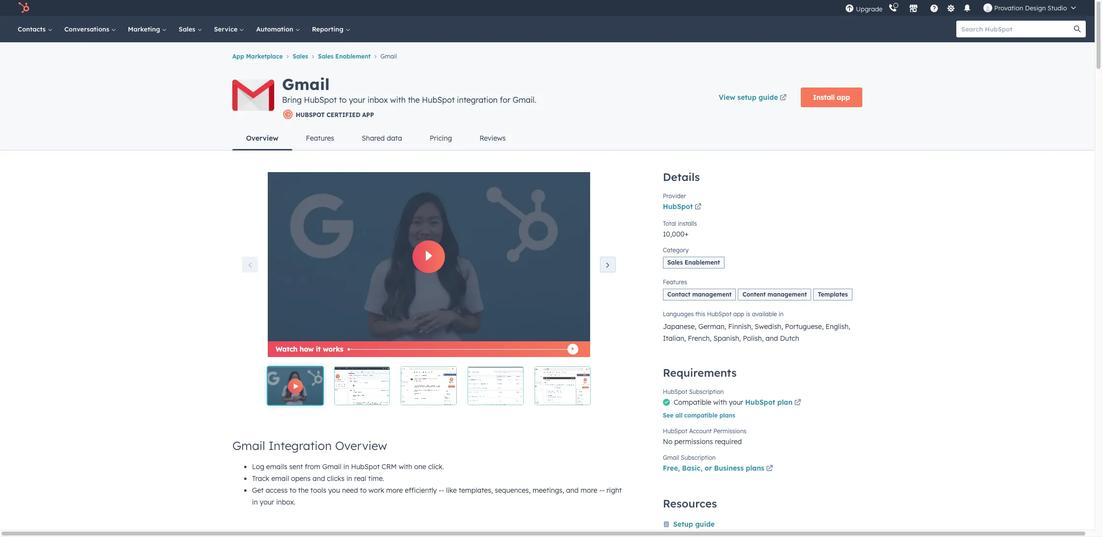 Task type: vqa. For each thing, say whether or not it's contained in the screenshot.
Upgrades dropdown button
no



Task type: describe. For each thing, give the bounding box(es) containing it.
tools
[[311, 486, 326, 495]]

log emails in the crm and track when they're opened or clicked image
[[335, 367, 390, 405]]

requirements
[[663, 366, 737, 380]]

sales down "automation" link
[[293, 53, 308, 60]]

view important context in the crm sidebar image
[[401, 367, 456, 405]]

, up french
[[695, 323, 696, 331]]

menu containing provation design studio
[[844, 0, 1083, 16]]

overview inside button
[[246, 134, 278, 143]]

log emails sent from gmail in hubspot crm with one click. track email opens and clicks in real time. get access to the tools you need to work more efficiently -- like templates, sequences, meetings, and more -- right in your inbox.
[[252, 463, 622, 507]]

, left english
[[822, 323, 824, 331]]

enablement inside category sales enablement
[[685, 259, 720, 266]]

install
[[813, 93, 835, 102]]

gmail for gmail subscription
[[663, 454, 679, 462]]

hubspot inside hubspot account permissions no permissions required
[[663, 428, 687, 435]]

hubspot inside 'languages this hubspot app is available in japanese , german , finnish , swedish , portuguese , english , italian , french , spanish , polish , and dutch'
[[707, 311, 732, 318]]

permissions
[[674, 438, 713, 447]]

german
[[698, 323, 725, 331]]

app marketplace
[[232, 53, 283, 60]]

setup guide
[[673, 520, 715, 529]]

this
[[695, 311, 705, 318]]

app inside 'languages this hubspot app is available in japanese , german , finnish , swedish , portuguese , english , italian , french , spanish , polish , and dutch'
[[733, 311, 744, 318]]

click.
[[428, 463, 444, 472]]

italian
[[663, 334, 684, 343]]

, down finnish
[[739, 334, 741, 343]]

sales inside category sales enablement
[[667, 259, 683, 266]]

sales left service
[[179, 25, 197, 33]]

marketing link
[[122, 16, 173, 42]]

need
[[342, 486, 358, 495]]

gmail subscription
[[663, 454, 716, 462]]

2 - from the left
[[441, 486, 444, 495]]

add a meeting link to book time without the back and forth image
[[535, 367, 590, 405]]

help button
[[926, 0, 943, 16]]

free
[[663, 464, 678, 473]]

finnish
[[728, 323, 751, 331]]

link opens in a new window image for hubspot plan
[[794, 400, 801, 407]]

is
[[746, 311, 750, 318]]

in left real
[[346, 475, 352, 484]]

for
[[500, 95, 510, 105]]

permissions
[[713, 428, 746, 435]]

, up dutch
[[781, 323, 783, 331]]

pricing button
[[416, 127, 466, 150]]

details
[[663, 170, 700, 184]]

content management
[[743, 291, 807, 298]]

1 horizontal spatial app
[[362, 111, 374, 119]]

2 more from the left
[[581, 486, 597, 495]]

setup
[[737, 93, 756, 102]]

2 horizontal spatial to
[[360, 486, 367, 495]]

hubspot link containing hubspot
[[663, 202, 703, 214]]

in down "get"
[[252, 498, 258, 507]]

templates,
[[459, 486, 493, 495]]

shared
[[362, 134, 385, 143]]

calling icon image
[[889, 4, 897, 13]]

1 more from the left
[[386, 486, 403, 495]]

sequences,
[[495, 486, 531, 495]]

languages this hubspot app is available in japanese , german , finnish , swedish , portuguese , english , italian , french , spanish , polish , and dutch
[[663, 311, 850, 343]]

total installs 10,000 +
[[663, 220, 697, 239]]

0 vertical spatial guide
[[759, 93, 778, 102]]

contact management link
[[663, 289, 738, 303]]

gmail bring hubspot to your inbox with the hubspot integration for gmail.
[[282, 74, 536, 105]]

in inside 'languages this hubspot app is available in japanese , german , finnish , swedish , portuguese , english , italian , french , spanish , polish , and dutch'
[[779, 311, 784, 318]]

contacts link
[[12, 16, 58, 42]]

gmail for gmail integration overview
[[232, 439, 265, 453]]

spanish
[[713, 334, 739, 343]]

hubspot plan link
[[745, 398, 803, 410]]

emails
[[266, 463, 287, 472]]

your inside log emails sent from gmail in hubspot crm with one click. track email opens and clicks in real time. get access to the tools you need to work more efficiently -- like templates, sequences, meetings, and more -- right in your inbox.
[[260, 498, 274, 507]]

subscription for hubspot subscription
[[689, 389, 724, 396]]

english
[[826, 323, 849, 331]]

email
[[271, 475, 289, 484]]

app inside "link"
[[837, 93, 850, 102]]

total
[[663, 220, 676, 228]]

view setup guide
[[719, 93, 778, 102]]

track
[[252, 475, 269, 484]]

swedish
[[755, 323, 781, 331]]

management for content management
[[768, 291, 807, 298]]

1 - from the left
[[439, 486, 441, 495]]

conversations link
[[58, 16, 122, 42]]

see all compatible plans
[[663, 412, 735, 420]]

service link
[[208, 16, 250, 42]]

from
[[305, 463, 320, 472]]

navigation containing overview
[[232, 127, 862, 152]]

setup
[[673, 520, 693, 529]]

marketing
[[128, 25, 162, 33]]

shared data
[[362, 134, 402, 143]]

plan
[[777, 398, 793, 407]]

free , basic , or business plans
[[663, 464, 764, 473]]

like
[[446, 486, 457, 495]]

sales down reporting
[[318, 53, 334, 60]]

portuguese
[[785, 323, 822, 331]]

gmail for gmail bring hubspot to your inbox with the hubspot integration for gmail.
[[282, 74, 330, 94]]

category
[[663, 247, 689, 254]]

compatible
[[674, 398, 711, 407]]

work
[[369, 486, 384, 495]]

automation
[[256, 25, 295, 33]]

marketplace
[[246, 53, 283, 60]]

hubspot inside log emails sent from gmail in hubspot crm with one click. track email opens and clicks in real time. get access to the tools you need to work more efficiently -- like templates, sequences, meetings, and more -- right in your inbox.
[[351, 463, 380, 472]]

watch how it works image
[[268, 367, 323, 406]]

contact
[[667, 291, 690, 298]]

, left or
[[701, 464, 702, 473]]

design
[[1025, 4, 1046, 12]]

gmail.
[[513, 95, 536, 105]]

+
[[685, 230, 689, 239]]

watch how it works
[[276, 345, 343, 354]]

and inside 'languages this hubspot app is available in japanese , german , finnish , swedish , portuguese , english , italian , french , spanish , polish , and dutch'
[[766, 334, 778, 343]]

settings link
[[945, 3, 957, 13]]

1 horizontal spatial features
[[663, 279, 687, 286]]

install app link
[[801, 88, 862, 107]]

efficiently
[[405, 486, 437, 495]]

no
[[663, 438, 672, 447]]

app marketplace link
[[232, 53, 283, 60]]

1 horizontal spatial sales enablement link
[[663, 257, 724, 271]]

overview button
[[232, 127, 292, 152]]

sales enablement link inside navigation
[[308, 53, 371, 60]]

, down templates link
[[849, 323, 850, 331]]

1 horizontal spatial sales link
[[283, 53, 308, 60]]

search image
[[1074, 26, 1081, 32]]

clicks
[[327, 475, 345, 484]]

subscription for gmail subscription
[[681, 454, 716, 462]]

japanese
[[663, 323, 695, 331]]

access
[[266, 486, 288, 495]]

pricing
[[430, 134, 452, 143]]

or
[[705, 464, 712, 473]]

the inside log emails sent from gmail in hubspot crm with one click. track email opens and clicks in real time. get access to the tools you need to work more efficiently -- like templates, sequences, meetings, and more -- right in your inbox.
[[298, 486, 309, 495]]

0 horizontal spatial app
[[232, 53, 244, 60]]

integration
[[268, 439, 332, 453]]

installs
[[678, 220, 697, 228]]

view setup guide link
[[712, 88, 795, 107]]

hubspot subscription
[[663, 389, 724, 396]]

provider
[[663, 193, 686, 200]]



Task type: locate. For each thing, give the bounding box(es) containing it.
0 horizontal spatial to
[[290, 486, 296, 495]]

app right install
[[837, 93, 850, 102]]

compatible
[[684, 412, 718, 420]]

hubspot link down provider
[[663, 202, 703, 214]]

in up clicks
[[343, 463, 349, 472]]

your inside gmail bring hubspot to your inbox with the hubspot integration for gmail.
[[349, 95, 365, 105]]

calling icon button
[[885, 1, 901, 14]]

1 vertical spatial link opens in a new window image
[[794, 400, 801, 407]]

0 horizontal spatial app
[[733, 311, 744, 318]]

link opens in a new window image up installs
[[695, 204, 702, 211]]

see
[[663, 412, 674, 420]]

enablement down category on the right
[[685, 259, 720, 266]]

hubspot link
[[12, 2, 37, 14], [663, 202, 703, 214]]

1 horizontal spatial more
[[581, 486, 597, 495]]

2 navigation from the top
[[232, 127, 862, 152]]

, down the japanese
[[684, 334, 686, 343]]

app left marketplace
[[232, 53, 244, 60]]

0 vertical spatial app
[[232, 53, 244, 60]]

2 management from the left
[[768, 291, 807, 298]]

1 vertical spatial with
[[713, 398, 727, 407]]

1 vertical spatial your
[[729, 398, 743, 407]]

with inside gmail bring hubspot to your inbox with the hubspot integration for gmail.
[[390, 95, 406, 105]]

, down the swedish
[[762, 334, 764, 343]]

0 horizontal spatial management
[[692, 291, 732, 298]]

0 vertical spatial your
[[349, 95, 365, 105]]

sent
[[289, 463, 303, 472]]

0 vertical spatial sales link
[[173, 16, 208, 42]]

navigation containing app marketplace
[[232, 50, 862, 63]]

gmail
[[381, 53, 397, 60], [282, 74, 330, 94], [232, 439, 265, 453], [663, 454, 679, 462], [322, 463, 341, 472]]

management
[[692, 291, 732, 298], [768, 291, 807, 298]]

how
[[300, 345, 314, 354]]

1 horizontal spatial enablement
[[685, 259, 720, 266]]

compatible with your
[[674, 398, 745, 407]]

hubspot link up contacts
[[12, 2, 37, 14]]

0 vertical spatial sales enablement link
[[308, 53, 371, 60]]

business
[[714, 464, 744, 473]]

management for contact management
[[692, 291, 732, 298]]

0 vertical spatial navigation
[[232, 50, 862, 63]]

subscription up basic
[[681, 454, 716, 462]]

features up contact
[[663, 279, 687, 286]]

works
[[323, 345, 343, 354]]

hubspot left plan
[[745, 398, 775, 407]]

subscription up the compatible with your
[[689, 389, 724, 396]]

1 horizontal spatial your
[[349, 95, 365, 105]]

features button
[[292, 127, 348, 150]]

link opens in a new window image
[[695, 204, 702, 211], [794, 400, 801, 407]]

, up the spanish
[[725, 323, 726, 331]]

0 horizontal spatial plans
[[719, 412, 735, 420]]

1 vertical spatial navigation
[[232, 127, 862, 152]]

0 vertical spatial with
[[390, 95, 406, 105]]

provation
[[994, 4, 1023, 12]]

enablement
[[335, 53, 371, 60], [685, 259, 720, 266]]

gmail up bring
[[282, 74, 330, 94]]

help image
[[930, 4, 939, 13]]

sales enablement link down category on the right
[[663, 257, 724, 271]]

it
[[316, 345, 321, 354]]

hubspot down provider
[[663, 202, 693, 211]]

1 horizontal spatial guide
[[759, 93, 778, 102]]

inbox
[[368, 95, 388, 105]]

1 vertical spatial sales enablement link
[[663, 257, 724, 271]]

0 vertical spatial features
[[306, 134, 334, 143]]

1 vertical spatial enablement
[[685, 259, 720, 266]]

reporting
[[312, 25, 345, 33]]

previous image
[[246, 262, 254, 270]]

to up "certified"
[[339, 95, 347, 105]]

management up this
[[692, 291, 732, 298]]

sales link down "automation" link
[[283, 53, 308, 60]]

Search HubSpot search field
[[956, 21, 1077, 37]]

1 vertical spatial guide
[[695, 520, 715, 529]]

with left one
[[399, 463, 412, 472]]

plans inside button
[[719, 412, 735, 420]]

integration
[[457, 95, 498, 105]]

2 vertical spatial your
[[260, 498, 274, 507]]

and up tools
[[313, 475, 325, 484]]

shared data button
[[348, 127, 416, 150]]

0 horizontal spatial sales link
[[173, 16, 208, 42]]

and right meetings,
[[566, 486, 579, 495]]

0 horizontal spatial guide
[[695, 520, 715, 529]]

marketplaces image
[[909, 4, 918, 13]]

to inside gmail bring hubspot to your inbox with the hubspot integration for gmail.
[[339, 95, 347, 105]]

4 - from the left
[[602, 486, 605, 495]]

the
[[408, 95, 420, 105], [298, 486, 309, 495]]

0 vertical spatial and
[[766, 334, 778, 343]]

0 horizontal spatial the
[[298, 486, 309, 495]]

to down real
[[360, 486, 367, 495]]

0 horizontal spatial more
[[386, 486, 403, 495]]

0 vertical spatial the
[[408, 95, 420, 105]]

bring
[[282, 95, 302, 105]]

, left basic
[[678, 464, 680, 473]]

crm
[[382, 463, 397, 472]]

james peterson image
[[984, 3, 992, 12]]

certified
[[327, 111, 360, 119]]

get
[[252, 486, 264, 495]]

your down "get"
[[260, 498, 274, 507]]

real
[[354, 475, 366, 484]]

with
[[390, 95, 406, 105], [713, 398, 727, 407], [399, 463, 412, 472]]

sales link
[[173, 16, 208, 42], [283, 53, 308, 60]]

, up polish
[[751, 323, 753, 331]]

0 horizontal spatial sales enablement link
[[308, 53, 371, 60]]

gmail up the log
[[232, 439, 265, 453]]

1 vertical spatial and
[[313, 475, 325, 484]]

0 horizontal spatial features
[[306, 134, 334, 143]]

hubspot up real
[[351, 463, 380, 472]]

-
[[439, 486, 441, 495], [441, 486, 444, 495], [599, 486, 602, 495], [602, 486, 605, 495]]

with up compatible
[[713, 398, 727, 407]]

hubspot plan
[[745, 398, 793, 407]]

0 horizontal spatial link opens in a new window image
[[695, 204, 702, 211]]

link opens in a new window image
[[695, 202, 702, 214], [794, 398, 801, 410], [766, 464, 773, 476], [766, 466, 773, 473]]

sales enablement link down reporting link
[[308, 53, 371, 60]]

view
[[719, 93, 735, 102]]

overview
[[246, 134, 278, 143], [335, 439, 387, 453]]

1 vertical spatial subscription
[[681, 454, 716, 462]]

link opens in a new window image right plan
[[794, 400, 801, 407]]

2 horizontal spatial and
[[766, 334, 778, 343]]

plans right the business
[[746, 464, 764, 473]]

sales down category on the right
[[667, 259, 683, 266]]

0 vertical spatial plans
[[719, 412, 735, 420]]

access your library of email templates image
[[468, 367, 523, 405]]

next image
[[604, 262, 612, 270]]

features inside button
[[306, 134, 334, 143]]

management up available
[[768, 291, 807, 298]]

1 horizontal spatial and
[[566, 486, 579, 495]]

app down inbox
[[362, 111, 374, 119]]

and down the swedish
[[766, 334, 778, 343]]

with inside log emails sent from gmail in hubspot crm with one click. track email opens and clicks in real time. get access to the tools you need to work more efficiently -- like templates, sequences, meetings, and more -- right in your inbox.
[[399, 463, 412, 472]]

time.
[[368, 475, 384, 484]]

navigation
[[232, 50, 862, 63], [232, 127, 862, 152]]

watch
[[276, 345, 298, 354]]

more
[[386, 486, 403, 495], [581, 486, 597, 495]]

gmail up gmail bring hubspot to your inbox with the hubspot integration for gmail.
[[381, 53, 397, 60]]

polish
[[743, 334, 762, 343]]

upgrade
[[856, 5, 883, 13]]

sales
[[179, 25, 197, 33], [293, 53, 308, 60], [318, 53, 334, 60], [667, 259, 683, 266]]

0 horizontal spatial overview
[[246, 134, 278, 143]]

1 vertical spatial features
[[663, 279, 687, 286]]

setup guide link
[[663, 520, 715, 532]]

1 vertical spatial hubspot link
[[663, 202, 703, 214]]

0 vertical spatial enablement
[[335, 53, 371, 60]]

studio
[[1048, 4, 1067, 12]]

1 vertical spatial sales link
[[283, 53, 308, 60]]

contacts
[[18, 25, 48, 33]]

category sales enablement
[[663, 247, 720, 266]]

1 vertical spatial app
[[733, 311, 744, 318]]

your
[[349, 95, 365, 105], [729, 398, 743, 407], [260, 498, 274, 507]]

features down 'hubspot certified app'
[[306, 134, 334, 143]]

1 vertical spatial app
[[362, 111, 374, 119]]

2 vertical spatial with
[[399, 463, 412, 472]]

contact management
[[667, 291, 732, 298]]

1 horizontal spatial the
[[408, 95, 420, 105]]

to
[[339, 95, 347, 105], [290, 486, 296, 495], [360, 486, 367, 495]]

0 horizontal spatial enablement
[[335, 53, 371, 60]]

10,000
[[663, 230, 685, 239]]

provation design studio
[[994, 4, 1067, 12]]

conversations
[[64, 25, 111, 33]]

upgrade image
[[845, 4, 854, 13]]

hubspot down bring
[[296, 111, 325, 119]]

hubspot up the no
[[663, 428, 687, 435]]

hubspot image
[[18, 2, 30, 14]]

reporting link
[[306, 16, 356, 42]]

languages
[[663, 311, 694, 318]]

gmail inside log emails sent from gmail in hubspot crm with one click. track email opens and clicks in real time. get access to the tools you need to work more efficiently -- like templates, sequences, meetings, and more -- right in your inbox.
[[322, 463, 341, 472]]

0 vertical spatial overview
[[246, 134, 278, 143]]

0 horizontal spatial hubspot link
[[12, 2, 37, 14]]

2 horizontal spatial your
[[729, 398, 743, 407]]

to up the inbox.
[[290, 486, 296, 495]]

more right work
[[386, 486, 403, 495]]

hubspot up german
[[707, 311, 732, 318]]

the down opens at the left of the page
[[298, 486, 309, 495]]

3 - from the left
[[599, 486, 602, 495]]

link opens in a new window image for hubspot
[[695, 204, 702, 211]]

settings image
[[946, 4, 955, 13]]

hubspot up 'hubspot certified app'
[[304, 95, 337, 105]]

hubspot account permissions no permissions required
[[663, 428, 746, 447]]

your up "certified"
[[349, 95, 365, 105]]

in right available
[[779, 311, 784, 318]]

1 horizontal spatial hubspot link
[[663, 202, 703, 214]]

1 horizontal spatial to
[[339, 95, 347, 105]]

subscription
[[689, 389, 724, 396], [681, 454, 716, 462]]

0 vertical spatial hubspot link
[[12, 2, 37, 14]]

hubspot up pricing button
[[422, 95, 455, 105]]

0 vertical spatial app
[[837, 93, 850, 102]]

with right inbox
[[390, 95, 406, 105]]

1 horizontal spatial plans
[[746, 464, 764, 473]]

0 vertical spatial link opens in a new window image
[[695, 204, 702, 211]]

sales enablement link
[[308, 53, 371, 60], [663, 257, 724, 271]]

templates link
[[813, 289, 854, 303]]

provation design studio button
[[978, 0, 1082, 16]]

your up permissions
[[729, 398, 743, 407]]

log
[[252, 463, 264, 472]]

notifications image
[[963, 4, 972, 13]]

the right inbox
[[408, 95, 420, 105]]

1 horizontal spatial overview
[[335, 439, 387, 453]]

meetings,
[[533, 486, 564, 495]]

0 vertical spatial subscription
[[689, 389, 724, 396]]

2 vertical spatial and
[[566, 486, 579, 495]]

plans
[[719, 412, 735, 420], [746, 464, 764, 473]]

and
[[766, 334, 778, 343], [313, 475, 325, 484], [566, 486, 579, 495]]

1 navigation from the top
[[232, 50, 862, 63]]

the inside gmail bring hubspot to your inbox with the hubspot integration for gmail.
[[408, 95, 420, 105]]

0 horizontal spatial and
[[313, 475, 325, 484]]

link opens in a new window image inside 'hubspot plan' link
[[794, 400, 801, 407]]

service
[[214, 25, 239, 33]]

gmail inside gmail bring hubspot to your inbox with the hubspot integration for gmail.
[[282, 74, 330, 94]]

menu
[[844, 0, 1083, 16]]

dutch
[[780, 334, 799, 343]]

app left the is
[[733, 311, 744, 318]]

gmail up clicks
[[322, 463, 341, 472]]

gmail for gmail
[[381, 53, 397, 60]]

, down german
[[710, 334, 712, 343]]

notifications button
[[959, 0, 976, 16]]

sales enablement
[[318, 53, 371, 60]]

1 horizontal spatial app
[[837, 93, 850, 102]]

1 vertical spatial overview
[[335, 439, 387, 453]]

right
[[607, 486, 622, 495]]

see all compatible plans button
[[663, 410, 735, 422]]

enablement down reporting link
[[335, 53, 371, 60]]

1 management from the left
[[692, 291, 732, 298]]

plans up permissions
[[719, 412, 735, 420]]

reviews button
[[466, 127, 519, 150]]

you
[[328, 486, 340, 495]]

0 horizontal spatial your
[[260, 498, 274, 507]]

hubspot up compatible
[[663, 389, 687, 396]]

available
[[752, 311, 777, 318]]

sales link left service
[[173, 16, 208, 42]]

1 vertical spatial the
[[298, 486, 309, 495]]

link opens in a new window image inside hubspot link
[[695, 204, 702, 211]]

1 horizontal spatial link opens in a new window image
[[794, 400, 801, 407]]

more left right
[[581, 486, 597, 495]]

all
[[675, 412, 683, 420]]

1 vertical spatial plans
[[746, 464, 764, 473]]

gmail up free
[[663, 454, 679, 462]]

1 horizontal spatial management
[[768, 291, 807, 298]]



